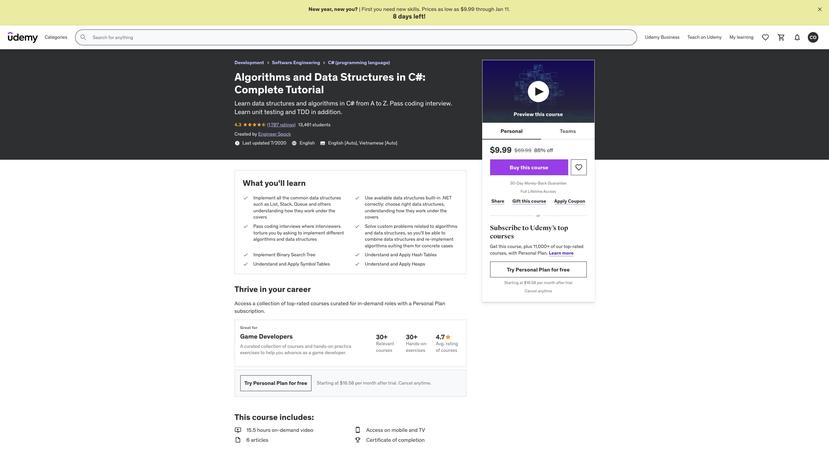 Task type: describe. For each thing, give the bounding box(es) containing it.
under inside use available data structures built-in .net correctly: choose right data structures, understanding how they work under the covers
[[427, 208, 439, 214]]

teams button
[[542, 123, 595, 139]]

curated inside great for game developers a curated collection of courses and hands-on practice exercises to help you advance as a game developer.
[[244, 344, 260, 350]]

udemy inside 'link'
[[708, 34, 722, 40]]

gift
[[513, 198, 521, 204]]

notifications image
[[794, 34, 802, 41]]

top- inside get this course, plus 11,000+ of our top-rated courses, with personal plan.
[[564, 244, 573, 250]]

you inside great for game developers a curated collection of courses and hands-on practice exercises to help you advance as a game developer.
[[276, 350, 283, 356]]

a inside great for game developers a curated collection of courses and hands-on practice exercises to help you advance as a game developer.
[[240, 344, 243, 350]]

this for get
[[499, 244, 507, 250]]

data right right
[[413, 201, 422, 207]]

on left mobile
[[385, 427, 391, 434]]

at for starting at $16.58 per month after trial. cancel anytime.
[[335, 381, 339, 387]]

0 horizontal spatial a
[[253, 301, 256, 307]]

0 vertical spatial learn
[[235, 99, 251, 107]]

use available data structures built-in .net correctly: choose right data structures, understanding how they work under the covers
[[365, 195, 452, 220]]

shopping cart with 0 items image
[[778, 34, 786, 41]]

tdd
[[297, 108, 310, 116]]

for down "learn more"
[[552, 267, 559, 273]]

and up tdd
[[296, 99, 307, 107]]

career
[[287, 285, 311, 295]]

cancel for anytime
[[525, 289, 537, 294]]

buy this course button
[[490, 160, 569, 176]]

$9.99 inside new year, new you? | first you need new skills. prices as low as $9.99 through jan 11. 8 days left!
[[461, 6, 475, 12]]

list,
[[270, 201, 279, 207]]

data inside algorithms and data structures in c#: complete tutorial learn data structures and algorithms in c# from a to z. pass coding interview. learn unit testing and tdd in addition.
[[252, 99, 265, 107]]

others
[[318, 201, 331, 207]]

all
[[277, 195, 282, 201]]

my learning
[[730, 34, 754, 40]]

gift this course
[[513, 198, 547, 204]]

certificate
[[367, 437, 391, 444]]

courses inside access a collection of top-rated courses curated for in-demand roles with a personal plan subscription.
[[311, 301, 329, 307]]

rating
[[446, 341, 458, 347]]

in inside use available data structures built-in .net correctly: choose right data structures, understanding how they work under the covers
[[437, 195, 441, 201]]

understand for understand and apply symbol tables
[[254, 261, 278, 267]]

courses inside avg. rating of courses
[[441, 348, 458, 354]]

understand for understand and apply hash tables
[[365, 252, 390, 258]]

month for trial
[[544, 281, 556, 286]]

and inside implement all the common data structures such as list, stack, queue and others understanding how they work under the covers
[[309, 201, 317, 207]]

try personal plan for free for try personal plan for free link inside the thrive in your career element
[[245, 380, 308, 387]]

15.5
[[247, 427, 256, 434]]

year,
[[321, 6, 333, 12]]

and down 'solve'
[[365, 230, 373, 236]]

thrive in your career element
[[235, 285, 467, 398]]

1 horizontal spatial try personal plan for free link
[[490, 262, 587, 278]]

1 udemy from the left
[[646, 34, 660, 40]]

xsmall image for understand and apply heaps
[[355, 261, 360, 268]]

preview
[[514, 111, 534, 118]]

from
[[356, 99, 369, 107]]

plan for the right try personal plan for free link
[[539, 267, 551, 273]]

get this course, plus 11,000+ of our top-rated courses, with personal plan.
[[490, 244, 584, 256]]

access on mobile and tv
[[367, 427, 425, 434]]

coding inside pass coding interviews where interviewers torture you by asking to implement different algorithms and data structures
[[265, 224, 279, 230]]

lifetime
[[528, 189, 543, 194]]

spock
[[278, 131, 291, 137]]

tutorial
[[286, 83, 324, 97]]

plan inside access a collection of top-rated courses curated for in-demand roles with a personal plan subscription.
[[435, 301, 446, 307]]

day
[[517, 181, 524, 186]]

personal up "starting at $16.58 per month after trial cancel anytime"
[[516, 267, 538, 273]]

as left low
[[438, 6, 444, 12]]

on inside great for game developers a curated collection of courses and hands-on practice exercises to help you advance as a game developer.
[[328, 344, 334, 350]]

concrete
[[422, 243, 440, 249]]

30+ relevant courses
[[376, 333, 394, 354]]

unit
[[252, 108, 263, 116]]

course for buy this course
[[532, 164, 549, 171]]

30+ for 30+ relevant courses
[[376, 333, 388, 341]]

articles
[[251, 437, 268, 444]]

you for new year, new you? | first you need new skills. prices as low as $9.99 through jan 11. 8 days left!
[[374, 6, 382, 12]]

tv
[[419, 427, 425, 434]]

rated inside access a collection of top-rated courses curated for in-demand roles with a personal plan subscription.
[[297, 301, 310, 307]]

algorithms down combine
[[365, 243, 387, 249]]

what you'll learn
[[243, 178, 306, 188]]

to right able
[[442, 230, 446, 236]]

try for try personal plan for free link inside the thrive in your career element
[[245, 380, 252, 387]]

video
[[301, 427, 314, 434]]

subscribe
[[490, 224, 521, 232]]

related
[[415, 224, 429, 230]]

get
[[490, 244, 498, 250]]

data inside pass coding interviews where interviewers torture you by asking to implement different algorithms and data structures
[[286, 237, 295, 243]]

implement all the common data structures such as list, stack, queue and others understanding how they work under the covers
[[254, 195, 341, 220]]

categories
[[45, 34, 67, 40]]

in inside the thrive in your career element
[[260, 285, 267, 295]]

to inside pass coding interviews where interviewers torture you by asking to implement different algorithms and data structures
[[298, 230, 302, 236]]

course language image
[[292, 141, 297, 146]]

updated
[[253, 140, 270, 146]]

personal down help
[[253, 380, 276, 387]]

.net
[[442, 195, 452, 201]]

engineering
[[294, 60, 320, 66]]

they inside use available data structures built-in .net correctly: choose right data structures, understanding how they work under the covers
[[406, 208, 415, 214]]

in right tdd
[[311, 108, 316, 116]]

work inside implement all the common data structures such as list, stack, queue and others understanding how they work under the covers
[[305, 208, 315, 214]]

hash
[[412, 252, 423, 258]]

coupon
[[569, 198, 586, 204]]

structures inside pass coding interviews where interviewers torture you by asking to implement different algorithms and data structures
[[296, 237, 317, 243]]

and left re-
[[417, 237, 425, 243]]

thrive
[[235, 285, 258, 295]]

collection inside access a collection of top-rated courses curated for in-demand roles with a personal plan subscription.
[[257, 301, 280, 307]]

exercises inside great for game developers a curated collection of courses and hands-on practice exercises to help you advance as a game developer.
[[240, 350, 260, 356]]

2 vertical spatial learn
[[549, 250, 562, 256]]

share
[[492, 198, 505, 204]]

game
[[312, 350, 324, 356]]

submit search image
[[80, 34, 88, 41]]

heaps
[[412, 261, 426, 267]]

xsmall image for last updated 7/2020
[[235, 141, 240, 146]]

86%
[[535, 147, 546, 154]]

jan
[[496, 6, 504, 12]]

interview.
[[426, 99, 453, 107]]

tables for understand and apply hash tables
[[424, 252, 437, 258]]

30-
[[511, 181, 517, 186]]

udemy image
[[8, 32, 38, 43]]

engineer spock link
[[258, 131, 291, 137]]

of down access on mobile and tv
[[393, 437, 397, 444]]

courses inside great for game developers a curated collection of courses and hands-on practice exercises to help you advance as a game developer.
[[288, 344, 304, 350]]

software engineering
[[272, 60, 320, 66]]

starting at $16.58 per month after trial cancel anytime
[[505, 281, 573, 294]]

data up suiting
[[384, 237, 393, 243]]

13,461
[[299, 122, 312, 128]]

xsmall image for understand and apply symbol tables
[[243, 261, 248, 268]]

personal inside get this course, plus 11,000+ of our top-rated courses, with personal plan.
[[519, 250, 537, 256]]

of inside access a collection of top-rated courses curated for in-demand roles with a personal plan subscription.
[[281, 301, 286, 307]]

how inside implement all the common data structures such as list, stack, queue and others understanding how they work under the covers
[[285, 208, 293, 214]]

includes:
[[280, 413, 314, 423]]

hours
[[257, 427, 271, 434]]

exercises inside 30+ hands-on exercises
[[406, 348, 426, 354]]

more
[[563, 250, 574, 256]]

as right low
[[454, 6, 460, 12]]

stack,
[[280, 201, 293, 207]]

wishlist image
[[575, 164, 583, 172]]

per for trial
[[538, 281, 543, 286]]

personal inside button
[[501, 128, 523, 134]]

asking
[[283, 230, 297, 236]]

teach
[[688, 34, 700, 40]]

algorithms and data structures in c#: complete tutorial learn data structures and algorithms in c# from a to z. pass coding interview. learn unit testing and tdd in addition.
[[235, 70, 453, 116]]

under inside implement all the common data structures such as list, stack, queue and others understanding how they work under the covers
[[316, 208, 328, 214]]

0 vertical spatial by
[[252, 131, 257, 137]]

c# inside 'link'
[[328, 60, 335, 66]]

structures inside solve custom problems related to algorithms and data structures, so you'll be able to combine data structures and re-implement algorithms suiting them for concrete cases
[[395, 237, 416, 243]]

this for gift
[[522, 198, 531, 204]]

pass inside algorithms and data structures in c#: complete tutorial learn data structures and algorithms in c# from a to z. pass coding interview. learn unit testing and tdd in addition.
[[390, 99, 404, 107]]

2 horizontal spatial a
[[409, 301, 412, 307]]

developer.
[[325, 350, 347, 356]]

month for trial.
[[363, 381, 377, 387]]

language)
[[368, 60, 390, 66]]

implement inside solve custom problems related to algorithms and data structures, so you'll be able to combine data structures and re-implement algorithms suiting them for concrete cases
[[432, 237, 454, 243]]

guarantee
[[548, 181, 567, 186]]

algorithms
[[235, 70, 291, 84]]

small image for 15.5 hours on-demand video
[[235, 427, 241, 434]]

torture
[[254, 230, 268, 236]]

access for access on mobile and tv
[[367, 427, 383, 434]]

starting for starting at $16.58 per month after trial cancel anytime
[[505, 281, 519, 286]]

in-
[[358, 301, 364, 307]]

practice
[[335, 344, 352, 350]]

understand and apply symbol tables
[[254, 261, 330, 267]]

coding inside algorithms and data structures in c#: complete tutorial learn data structures and algorithms in c# from a to z. pass coding interview. learn unit testing and tdd in addition.
[[405, 99, 424, 107]]

understanding inside implement all the common data structures such as list, stack, queue and others understanding how they work under the covers
[[254, 208, 284, 214]]

closed captions image
[[320, 141, 326, 146]]

algorithms up able
[[436, 224, 458, 230]]

help
[[266, 350, 275, 356]]

udemy's
[[530, 224, 557, 232]]

and up "understand and apply heaps"
[[391, 252, 398, 258]]

on inside 'link'
[[701, 34, 707, 40]]

pass coding interviews where interviewers torture you by asking to implement different algorithms and data structures
[[254, 224, 344, 243]]

interviews
[[280, 224, 301, 230]]

course,
[[508, 244, 523, 250]]

low
[[445, 6, 453, 12]]

trial
[[566, 281, 573, 286]]

your
[[269, 285, 285, 295]]

a inside great for game developers a curated collection of courses and hands-on practice exercises to help you advance as a game developer.
[[309, 350, 311, 356]]

free for try personal plan for free link inside the thrive in your career element
[[297, 380, 308, 387]]

on-
[[272, 427, 280, 434]]

try personal plan for free for the right try personal plan for free link
[[507, 267, 570, 273]]

be
[[425, 230, 431, 236]]

teach on udemy
[[688, 34, 722, 40]]

access inside 30-day money-back guarantee full lifetime access
[[544, 189, 556, 194]]

the inside use available data structures built-in .net correctly: choose right data structures, understanding how they work under the covers
[[440, 208, 447, 214]]

try for the right try personal plan for free link
[[507, 267, 515, 273]]

you for pass coding interviews where interviewers torture you by asking to implement different algorithms and data structures
[[269, 230, 276, 236]]

small image for 6 articles
[[235, 437, 241, 444]]

certificate of completion
[[367, 437, 425, 444]]

of inside great for game developers a curated collection of courses and hands-on practice exercises to help you advance as a game developer.
[[283, 344, 287, 350]]

to inside great for game developers a curated collection of courses and hands-on practice exercises to help you advance as a game developer.
[[261, 350, 265, 356]]

top- inside access a collection of top-rated courses curated for in-demand roles with a personal plan subscription.
[[287, 301, 297, 307]]

built-
[[426, 195, 437, 201]]

you?
[[346, 6, 358, 12]]

and left tdd
[[286, 108, 296, 116]]

tables for understand and apply symbol tables
[[317, 261, 330, 267]]

to inside the subscribe to udemy's top courses
[[523, 224, 529, 232]]

per for trial.
[[355, 381, 362, 387]]

for inside solve custom problems related to algorithms and data structures, so you'll be able to combine data structures and re-implement algorithms suiting them for concrete cases
[[415, 243, 421, 249]]

of inside avg. rating of courses
[[436, 348, 440, 354]]

xsmall image up 'data' on the left top of the page
[[322, 60, 327, 66]]

rated inside get this course, plus 11,000+ of our top-rated courses, with personal plan.
[[573, 244, 584, 250]]

for inside great for game developers a curated collection of courses and hands-on practice exercises to help you advance as a game developer.
[[252, 326, 258, 331]]

as inside implement all the common data structures such as list, stack, queue and others understanding how they work under the covers
[[265, 201, 269, 207]]

covers inside implement all the common data structures such as list, stack, queue and others understanding how they work under the covers
[[254, 214, 267, 220]]

money-
[[525, 181, 538, 186]]

this for preview
[[536, 111, 545, 118]]

after for trial
[[557, 281, 565, 286]]

english for english
[[300, 140, 315, 146]]

you'll inside solve custom problems related to algorithms and data structures, so you'll be able to combine data structures and re-implement algorithms suiting them for concrete cases
[[414, 230, 424, 236]]

personal inside access a collection of top-rated courses curated for in-demand roles with a personal plan subscription.
[[413, 301, 434, 307]]

starting for starting at $16.58 per month after trial. cancel anytime.
[[317, 381, 334, 387]]

avg. rating of courses
[[436, 341, 458, 354]]

apply inside button
[[555, 198, 567, 204]]

so
[[408, 230, 413, 236]]

$16.58 for starting at $16.58 per month after trial cancel anytime
[[524, 281, 537, 286]]

and down binary at the left bottom of the page
[[279, 261, 287, 267]]

of inside get this course, plus 11,000+ of our top-rated courses, with personal plan.
[[551, 244, 555, 250]]

data up choose on the top left
[[394, 195, 403, 201]]

complete
[[235, 83, 284, 97]]

structures, inside use available data structures built-in .net correctly: choose right data structures, understanding how they work under the covers
[[423, 201, 445, 207]]



Task type: vqa. For each thing, say whether or not it's contained in the screenshot.
second under from the right
yes



Task type: locate. For each thing, give the bounding box(es) containing it.
relevant
[[376, 341, 394, 347]]

this inside "button"
[[536, 111, 545, 118]]

understand and apply hash tables
[[365, 252, 437, 258]]

at inside "starting at $16.58 per month after trial cancel anytime"
[[520, 281, 524, 286]]

access inside access a collection of top-rated courses curated for in-demand roles with a personal plan subscription.
[[235, 301, 252, 307]]

and
[[293, 70, 312, 84], [296, 99, 307, 107], [286, 108, 296, 116], [309, 201, 317, 207], [365, 230, 373, 236], [277, 237, 285, 243], [417, 237, 425, 243], [391, 252, 398, 258], [279, 261, 287, 267], [391, 261, 398, 267], [305, 344, 313, 350], [409, 427, 418, 434]]

small image down small icon
[[355, 437, 361, 444]]

course up back
[[532, 164, 549, 171]]

2 new from the left
[[397, 6, 406, 12]]

1 vertical spatial starting
[[317, 381, 334, 387]]

2 horizontal spatial access
[[544, 189, 556, 194]]

algorithms down torture
[[254, 237, 276, 243]]

1 horizontal spatial coding
[[405, 99, 424, 107]]

personal
[[501, 128, 523, 134], [519, 250, 537, 256], [516, 267, 538, 273], [413, 301, 434, 307], [253, 380, 276, 387]]

structures, inside solve custom problems related to algorithms and data structures, so you'll be able to combine data structures and re-implement algorithms suiting them for concrete cases
[[384, 230, 407, 236]]

starting
[[505, 281, 519, 286], [317, 381, 334, 387]]

english [auto], vietnamese [auto]
[[328, 140, 398, 146]]

understanding down list,
[[254, 208, 284, 214]]

try personal plan for free inside the thrive in your career element
[[245, 380, 308, 387]]

small image inside the thrive in your career element
[[445, 334, 452, 341]]

on inside 30+ hands-on exercises
[[422, 341, 427, 347]]

1 30+ from the left
[[376, 333, 388, 341]]

0 horizontal spatial structures,
[[384, 230, 407, 236]]

course down lifetime
[[532, 198, 547, 204]]

apply for understand and apply hash tables
[[399, 252, 411, 258]]

0 vertical spatial top-
[[564, 244, 573, 250]]

udemy left my
[[708, 34, 722, 40]]

$16.58 inside the thrive in your career element
[[340, 381, 354, 387]]

by
[[252, 131, 257, 137], [277, 230, 282, 236]]

algorithms inside algorithms and data structures in c#: complete tutorial learn data structures and algorithms in c# from a to z. pass coding interview. learn unit testing and tdd in addition.
[[308, 99, 338, 107]]

after left trial.
[[378, 381, 388, 387]]

and inside pass coding interviews where interviewers torture you by asking to implement different algorithms and data structures
[[277, 237, 285, 243]]

11,000+
[[534, 244, 550, 250]]

english right course language icon at top
[[300, 140, 315, 146]]

advance
[[285, 350, 302, 356]]

and down understand and apply hash tables on the bottom
[[391, 261, 398, 267]]

0 horizontal spatial try personal plan for free
[[245, 380, 308, 387]]

this right gift on the top
[[522, 198, 531, 204]]

c#
[[328, 60, 335, 66], [347, 99, 355, 107]]

1 under from the left
[[316, 208, 328, 214]]

work down queue
[[305, 208, 315, 214]]

cancel for anytime.
[[399, 381, 413, 387]]

0 horizontal spatial udemy
[[646, 34, 660, 40]]

solve
[[365, 224, 377, 230]]

1 horizontal spatial $16.58
[[524, 281, 537, 286]]

wishlist image
[[762, 34, 770, 41]]

0 horizontal spatial a
[[240, 344, 243, 350]]

0 horizontal spatial after
[[378, 381, 388, 387]]

binary
[[277, 252, 290, 258]]

1 horizontal spatial work
[[416, 208, 426, 214]]

per
[[538, 281, 543, 286], [355, 381, 362, 387]]

pass right z.
[[390, 99, 404, 107]]

month left trial.
[[363, 381, 377, 387]]

top-
[[564, 244, 573, 250], [287, 301, 297, 307]]

data inside implement all the common data structures such as list, stack, queue and others understanding how they work under the covers
[[310, 195, 319, 201]]

structures inside implement all the common data structures such as list, stack, queue and others understanding how they work under the covers
[[320, 195, 341, 201]]

cancel inside the thrive in your career element
[[399, 381, 413, 387]]

curated left in-
[[331, 301, 349, 307]]

per inside "starting at $16.58 per month after trial cancel anytime"
[[538, 281, 543, 286]]

1 vertical spatial implement
[[254, 252, 276, 258]]

30+ left the hands-
[[376, 333, 388, 341]]

with inside access a collection of top-rated courses curated for in-demand roles with a personal plan subscription.
[[398, 301, 408, 307]]

custom
[[378, 224, 393, 230]]

$9.99 $69.99 86% off
[[490, 145, 554, 156]]

1 vertical spatial $9.99
[[490, 145, 512, 156]]

xsmall image for implement binary search tree
[[243, 252, 248, 259]]

implement for implement binary search tree
[[254, 252, 276, 258]]

0 horizontal spatial access
[[235, 301, 252, 307]]

of left our
[[551, 244, 555, 250]]

top- up the more
[[564, 244, 573, 250]]

tables right symbol
[[317, 261, 330, 267]]

15.5 hours on-demand video
[[247, 427, 314, 434]]

by inside pass coding interviews where interviewers torture you by asking to implement different algorithms and data structures
[[277, 230, 282, 236]]

structures up testing at the top of the page
[[266, 99, 295, 107]]

0 horizontal spatial english
[[300, 140, 315, 146]]

pass up torture
[[254, 224, 263, 230]]

to left z.
[[376, 99, 382, 107]]

per inside the thrive in your career element
[[355, 381, 362, 387]]

0 horizontal spatial try
[[245, 380, 252, 387]]

xsmall image
[[266, 60, 271, 66], [243, 195, 248, 201], [243, 224, 248, 230], [355, 224, 360, 230], [243, 252, 248, 259], [355, 252, 360, 259], [355, 261, 360, 268]]

1 horizontal spatial demand
[[364, 301, 384, 307]]

1 horizontal spatial access
[[367, 427, 383, 434]]

free down advance at the bottom left of page
[[297, 380, 308, 387]]

engineer
[[258, 131, 277, 137]]

1 work from the left
[[305, 208, 315, 214]]

1 horizontal spatial top-
[[564, 244, 573, 250]]

xsmall image left the use at the top
[[355, 195, 360, 201]]

course
[[546, 111, 563, 118], [532, 164, 549, 171], [532, 198, 547, 204], [252, 413, 278, 423]]

0 vertical spatial at
[[520, 281, 524, 286]]

understand for understand and apply heaps
[[365, 261, 390, 267]]

small image up rating
[[445, 334, 452, 341]]

xsmall image for implement all the common data structures such as list, stack, queue and others understanding how they work under the covers
[[243, 195, 248, 201]]

0 vertical spatial after
[[557, 281, 565, 286]]

c# inside algorithms and data structures in c#: complete tutorial learn data structures and algorithms in c# from a to z. pass coding interview. learn unit testing and tdd in addition.
[[347, 99, 355, 107]]

understanding inside use available data structures built-in .net correctly: choose right data structures, understanding how they work under the covers
[[365, 208, 395, 214]]

30+ inside 30+ relevant courses
[[376, 333, 388, 341]]

understand and apply heaps
[[365, 261, 426, 267]]

1 understanding from the left
[[254, 208, 284, 214]]

small image
[[445, 334, 452, 341], [235, 427, 241, 434], [235, 437, 241, 444], [355, 437, 361, 444]]

cancel inside "starting at $16.58 per month after trial cancel anytime"
[[525, 289, 537, 294]]

data
[[252, 99, 265, 107], [310, 195, 319, 201], [394, 195, 403, 201], [413, 201, 422, 207], [374, 230, 383, 236], [286, 237, 295, 243], [384, 237, 393, 243]]

after inside "starting at $16.58 per month after trial cancel anytime"
[[557, 281, 565, 286]]

on left avg.
[[422, 341, 427, 347]]

this
[[536, 111, 545, 118], [521, 164, 531, 171], [522, 198, 531, 204], [499, 244, 507, 250]]

0 vertical spatial plan
[[539, 267, 551, 273]]

1 horizontal spatial they
[[406, 208, 415, 214]]

algorithms inside pass coding interviews where interviewers torture you by asking to implement different algorithms and data structures
[[254, 237, 276, 243]]

2 30+ from the left
[[406, 333, 418, 341]]

and down the engineering
[[293, 70, 312, 84]]

implement inside pass coding interviews where interviewers torture you by asking to implement different algorithms and data structures
[[303, 230, 326, 236]]

0 horizontal spatial c#
[[328, 60, 335, 66]]

tables down concrete at the bottom of the page
[[424, 252, 437, 258]]

software engineering link
[[272, 59, 320, 67]]

collection down thrive in your career
[[257, 301, 280, 307]]

a inside algorithms and data structures in c#: complete tutorial learn data structures and algorithms in c# from a to z. pass coding interview. learn unit testing and tdd in addition.
[[371, 99, 375, 107]]

how down stack,
[[285, 208, 293, 214]]

courses inside the subscribe to udemy's top courses
[[490, 233, 515, 241]]

you'll
[[265, 178, 285, 188], [414, 230, 424, 236]]

you'll up all
[[265, 178, 285, 188]]

course up hours
[[252, 413, 278, 423]]

starting inside the thrive in your career element
[[317, 381, 334, 387]]

courses inside 30+ relevant courses
[[376, 348, 393, 354]]

and down "asking"
[[277, 237, 285, 243]]

rated
[[573, 244, 584, 250], [297, 301, 310, 307]]

6
[[247, 437, 250, 444]]

through
[[476, 6, 495, 12]]

0 horizontal spatial exercises
[[240, 350, 260, 356]]

1 horizontal spatial structures,
[[423, 201, 445, 207]]

0 horizontal spatial with
[[398, 301, 408, 307]]

1 horizontal spatial the
[[329, 208, 336, 214]]

0 horizontal spatial $16.58
[[340, 381, 354, 387]]

tab list
[[482, 123, 595, 140]]

english
[[300, 140, 315, 146], [328, 140, 344, 146]]

0 vertical spatial coding
[[405, 99, 424, 107]]

13,461 students
[[299, 122, 331, 128]]

starting inside "starting at $16.58 per month after trial cancel anytime"
[[505, 281, 519, 286]]

data up combine
[[374, 230, 383, 236]]

learn
[[235, 99, 251, 107], [235, 108, 251, 116], [549, 250, 562, 256]]

implement left binary at the left bottom of the page
[[254, 252, 276, 258]]

this for buy
[[521, 164, 531, 171]]

xsmall image for pass coding interviews where interviewers torture you by asking to implement different algorithms and data structures
[[243, 224, 248, 230]]

covers up 'solve'
[[365, 214, 379, 220]]

xsmall image for understand and apply hash tables
[[355, 252, 360, 259]]

covers inside use available data structures built-in .net correctly: choose right data structures, understanding how they work under the covers
[[365, 214, 379, 220]]

for down advance at the bottom left of page
[[289, 380, 296, 387]]

0 horizontal spatial implement
[[303, 230, 326, 236]]

implement
[[254, 195, 276, 201], [254, 252, 276, 258]]

last updated 7/2020
[[243, 140, 287, 146]]

0 horizontal spatial you'll
[[265, 178, 285, 188]]

to right "asking"
[[298, 230, 302, 236]]

0 horizontal spatial coding
[[265, 224, 279, 230]]

structures, down problems
[[384, 230, 407, 236]]

try personal plan for free
[[507, 267, 570, 273], [245, 380, 308, 387]]

1 horizontal spatial by
[[277, 230, 282, 236]]

0 horizontal spatial demand
[[280, 427, 300, 434]]

queue
[[294, 201, 308, 207]]

2 implement from the top
[[254, 252, 276, 258]]

implement for implement all the common data structures such as list, stack, queue and others understanding how they work under the covers
[[254, 195, 276, 201]]

z.
[[383, 99, 389, 107]]

created
[[235, 131, 251, 137]]

courses
[[490, 233, 515, 241], [311, 301, 329, 307], [288, 344, 304, 350], [376, 348, 393, 354], [441, 348, 458, 354]]

available
[[374, 195, 392, 201]]

1 english from the left
[[300, 140, 315, 146]]

where
[[302, 224, 315, 230]]

collection inside great for game developers a curated collection of courses and hands-on practice exercises to help you advance as a game developer.
[[261, 344, 281, 350]]

1 vertical spatial tables
[[317, 261, 330, 267]]

english for english [auto], vietnamese [auto]
[[328, 140, 344, 146]]

under down the others
[[316, 208, 328, 214]]

free for the right try personal plan for free link
[[560, 267, 570, 273]]

1 vertical spatial month
[[363, 381, 377, 387]]

this inside get this course, plus 11,000+ of our top-rated courses, with personal plan.
[[499, 244, 507, 250]]

curated inside access a collection of top-rated courses curated for in-demand roles with a personal plan subscription.
[[331, 301, 349, 307]]

course inside button
[[532, 164, 549, 171]]

2 horizontal spatial the
[[440, 208, 447, 214]]

course for preview this course
[[546, 111, 563, 118]]

xsmall image left last
[[235, 141, 240, 146]]

implement inside implement all the common data structures such as list, stack, queue and others understanding how they work under the covers
[[254, 195, 276, 201]]

Search for anything text field
[[92, 32, 629, 43]]

2 how from the left
[[396, 208, 405, 214]]

of up advance at the bottom left of page
[[283, 344, 287, 350]]

for inside access a collection of top-rated courses curated for in-demand roles with a personal plan subscription.
[[350, 301, 357, 307]]

cancel
[[525, 289, 537, 294], [399, 381, 413, 387]]

interviewers
[[316, 224, 341, 230]]

1 horizontal spatial curated
[[331, 301, 349, 307]]

symbol
[[301, 261, 316, 267]]

the up stack,
[[283, 195, 289, 201]]

learn down our
[[549, 250, 562, 256]]

1 vertical spatial $16.58
[[340, 381, 354, 387]]

1 horizontal spatial covers
[[365, 214, 379, 220]]

$16.58 for starting at $16.58 per month after trial. cancel anytime.
[[340, 381, 354, 387]]

on right teach
[[701, 34, 707, 40]]

course up the teams
[[546, 111, 563, 118]]

course for gift this course
[[532, 198, 547, 204]]

month inside "starting at $16.58 per month after trial cancel anytime"
[[544, 281, 556, 286]]

11.
[[505, 6, 510, 12]]

0 horizontal spatial per
[[355, 381, 362, 387]]

to left udemy's
[[523, 224, 529, 232]]

1 horizontal spatial rated
[[573, 244, 584, 250]]

pass inside pass coding interviews where interviewers torture you by asking to implement different algorithms and data structures
[[254, 224, 263, 230]]

mobile
[[392, 427, 408, 434]]

0 horizontal spatial plan
[[277, 380, 288, 387]]

1 vertical spatial implement
[[432, 237, 454, 243]]

c# (programming language)
[[328, 60, 390, 66]]

access up subscription.
[[235, 301, 252, 307]]

1 horizontal spatial c#
[[347, 99, 355, 107]]

new year, new you? | first you need new skills. prices as low as $9.99 through jan 11. 8 days left!
[[309, 6, 510, 20]]

need
[[384, 6, 395, 12]]

categories button
[[41, 30, 71, 45]]

1 vertical spatial you'll
[[414, 230, 424, 236]]

days
[[398, 12, 412, 20]]

8
[[393, 12, 397, 20]]

avg.
[[436, 341, 445, 347]]

30+ for 30+ hands-on exercises
[[406, 333, 418, 341]]

structures
[[341, 70, 394, 84]]

0 vertical spatial c#
[[328, 60, 335, 66]]

1 horizontal spatial how
[[396, 208, 405, 214]]

2 udemy from the left
[[708, 34, 722, 40]]

$16.58
[[524, 281, 537, 286], [340, 381, 354, 387]]

apply for understand and apply symbol tables
[[288, 261, 299, 267]]

1 vertical spatial top-
[[287, 301, 297, 307]]

close image
[[817, 6, 824, 13]]

completion
[[399, 437, 425, 444]]

correctly:
[[365, 201, 385, 207]]

structures
[[266, 99, 295, 107], [320, 195, 341, 201], [404, 195, 425, 201], [296, 237, 317, 243], [395, 237, 416, 243]]

and left tv
[[409, 427, 418, 434]]

on up developer.
[[328, 344, 334, 350]]

you inside new year, new you? | first you need new skills. prices as low as $9.99 through jan 11. 8 days left!
[[374, 6, 382, 12]]

1 vertical spatial after
[[378, 381, 388, 387]]

after inside the thrive in your career element
[[378, 381, 388, 387]]

0 vertical spatial collection
[[257, 301, 280, 307]]

access for access a collection of top-rated courses curated for in-demand roles with a personal plan subscription.
[[235, 301, 252, 307]]

coding up torture
[[265, 224, 279, 230]]

small image
[[355, 427, 361, 434]]

1 horizontal spatial new
[[397, 6, 406, 12]]

1 vertical spatial you
[[269, 230, 276, 236]]

1 horizontal spatial udemy
[[708, 34, 722, 40]]

try personal plan for free down plan.
[[507, 267, 570, 273]]

c# up 'data' on the left top of the page
[[328, 60, 335, 66]]

xsmall image for solve custom problems related to algorithms and data structures, so you'll be able to combine data structures and re-implement algorithms suiting them for concrete cases
[[355, 224, 360, 230]]

try personal plan for free link
[[490, 262, 587, 278], [240, 376, 312, 392]]

2 english from the left
[[328, 140, 344, 146]]

you inside pass coding interviews where interviewers torture you by asking to implement different algorithms and data structures
[[269, 230, 276, 236]]

2 vertical spatial you
[[276, 350, 283, 356]]

demand inside access a collection of top-rated courses curated for in-demand roles with a personal plan subscription.
[[364, 301, 384, 307]]

30+ inside 30+ hands-on exercises
[[406, 333, 418, 341]]

apply down them
[[399, 252, 411, 258]]

2 horizontal spatial plan
[[539, 267, 551, 273]]

with down course, on the bottom
[[509, 250, 518, 256]]

covers down such
[[254, 214, 267, 220]]

2 they from the left
[[406, 208, 415, 214]]

structures inside algorithms and data structures in c#: complete tutorial learn data structures and algorithms in c# from a to z. pass coding interview. learn unit testing and tdd in addition.
[[266, 99, 295, 107]]

0 horizontal spatial at
[[335, 381, 339, 387]]

1 horizontal spatial understanding
[[365, 208, 395, 214]]

2 vertical spatial access
[[367, 427, 383, 434]]

plan.
[[538, 250, 548, 256]]

this right preview
[[536, 111, 545, 118]]

at for starting at $16.58 per month after trial cancel anytime
[[520, 281, 524, 286]]

preview this course button
[[482, 60, 595, 123]]

xsmall image
[[322, 60, 327, 66], [235, 141, 240, 146], [355, 195, 360, 201], [243, 261, 248, 268]]

0 vertical spatial $9.99
[[461, 6, 475, 12]]

in left c#:
[[397, 70, 406, 84]]

and inside great for game developers a curated collection of courses and hands-on practice exercises to help you advance as a game developer.
[[305, 344, 313, 350]]

with right roles
[[398, 301, 408, 307]]

structures inside use available data structures built-in .net correctly: choose right data structures, understanding how they work under the covers
[[404, 195, 425, 201]]

they down right
[[406, 208, 415, 214]]

co
[[811, 34, 817, 40]]

curated
[[331, 301, 349, 307], [244, 344, 260, 350]]

as right advance at the bottom left of page
[[303, 350, 308, 356]]

0 vertical spatial demand
[[364, 301, 384, 307]]

try personal plan for free link up "starting at $16.58 per month after trial cancel anytime"
[[490, 262, 587, 278]]

try inside the thrive in your career element
[[245, 380, 252, 387]]

great for game developers a curated collection of courses and hands-on practice exercises to help you advance as a game developer.
[[240, 326, 352, 356]]

1 vertical spatial rated
[[297, 301, 310, 307]]

1 horizontal spatial per
[[538, 281, 543, 286]]

personal down plus
[[519, 250, 537, 256]]

cancel right trial.
[[399, 381, 413, 387]]

1 vertical spatial a
[[240, 344, 243, 350]]

apply left coupon
[[555, 198, 567, 204]]

a left game
[[309, 350, 311, 356]]

first
[[362, 6, 373, 12]]

0 vertical spatial month
[[544, 281, 556, 286]]

1 vertical spatial try personal plan for free
[[245, 380, 308, 387]]

for right great
[[252, 326, 258, 331]]

work inside use available data structures built-in .net correctly: choose right data structures, understanding how they work under the covers
[[416, 208, 426, 214]]

1 vertical spatial with
[[398, 301, 408, 307]]

0 vertical spatial starting
[[505, 281, 519, 286]]

exercises down the hands-
[[406, 348, 426, 354]]

teach on udemy link
[[684, 30, 726, 45]]

0 vertical spatial you
[[374, 6, 382, 12]]

0 horizontal spatial month
[[363, 381, 377, 387]]

how inside use available data structures built-in .net correctly: choose right data structures, understanding how they work under the covers
[[396, 208, 405, 214]]

for left in-
[[350, 301, 357, 307]]

0 vertical spatial a
[[371, 99, 375, 107]]

collection
[[257, 301, 280, 307], [261, 344, 281, 350]]

2 covers from the left
[[365, 214, 379, 220]]

to up able
[[430, 224, 435, 230]]

1 vertical spatial free
[[297, 380, 308, 387]]

the
[[283, 195, 289, 201], [329, 208, 336, 214], [440, 208, 447, 214]]

in up addition.
[[340, 99, 345, 107]]

demand left roles
[[364, 301, 384, 307]]

access down back
[[544, 189, 556, 194]]

to left help
[[261, 350, 265, 356]]

to inside algorithms and data structures in c#: complete tutorial learn data structures and algorithms in c# from a to z. pass coding interview. learn unit testing and tdd in addition.
[[376, 99, 382, 107]]

small image for certificate of completion
[[355, 437, 361, 444]]

a right roles
[[409, 301, 412, 307]]

1 horizontal spatial $9.99
[[490, 145, 512, 156]]

courses up advance at the bottom left of page
[[288, 344, 304, 350]]

1 horizontal spatial plan
[[435, 301, 446, 307]]

apply coupon button
[[553, 195, 587, 208]]

$16.58 inside "starting at $16.58 per month after trial cancel anytime"
[[524, 281, 537, 286]]

0 horizontal spatial rated
[[297, 301, 310, 307]]

they down queue
[[294, 208, 303, 214]]

xsmall image for use available data structures built-in .net correctly: choose right data structures, understanding how they work under the covers
[[355, 195, 360, 201]]

with inside get this course, plus 11,000+ of our top-rated courses, with personal plan.
[[509, 250, 518, 256]]

access a collection of top-rated courses curated for in-demand roles with a personal plan subscription.
[[235, 301, 446, 315]]

try personal plan for free link down help
[[240, 376, 312, 392]]

0 vertical spatial you'll
[[265, 178, 285, 188]]

different
[[327, 230, 344, 236]]

0 vertical spatial free
[[560, 267, 570, 273]]

1 horizontal spatial 30+
[[406, 333, 418, 341]]

try personal plan for free link inside the thrive in your career element
[[240, 376, 312, 392]]

1 new from the left
[[334, 6, 345, 12]]

what
[[243, 178, 263, 188]]

business
[[661, 34, 680, 40]]

1 vertical spatial learn
[[235, 108, 251, 116]]

2 work from the left
[[416, 208, 426, 214]]

development link
[[235, 59, 264, 67]]

1 horizontal spatial tables
[[424, 252, 437, 258]]

work up related
[[416, 208, 426, 214]]

1 vertical spatial cancel
[[399, 381, 413, 387]]

buy this course
[[510, 164, 549, 171]]

apply for understand and apply heaps
[[399, 261, 411, 267]]

they inside implement all the common data structures such as list, stack, queue and others understanding how they work under the covers
[[294, 208, 303, 214]]

combine
[[365, 237, 383, 243]]

1 vertical spatial access
[[235, 301, 252, 307]]

this inside button
[[521, 164, 531, 171]]

0 vertical spatial try personal plan for free
[[507, 267, 570, 273]]

structures up right
[[404, 195, 425, 201]]

(1,787
[[267, 122, 279, 128]]

learn up the 4.3
[[235, 108, 251, 116]]

1 vertical spatial at
[[335, 381, 339, 387]]

0 vertical spatial implement
[[254, 195, 276, 201]]

of
[[551, 244, 555, 250], [281, 301, 286, 307], [283, 344, 287, 350], [436, 348, 440, 354], [393, 437, 397, 444]]

month inside the thrive in your career element
[[363, 381, 377, 387]]

at inside the thrive in your career element
[[335, 381, 339, 387]]

2 under from the left
[[427, 208, 439, 214]]

implement down where
[[303, 230, 326, 236]]

courses down subscribe
[[490, 233, 515, 241]]

2 understanding from the left
[[365, 208, 395, 214]]

1 horizontal spatial pass
[[390, 99, 404, 107]]

0 horizontal spatial the
[[283, 195, 289, 201]]

0 vertical spatial curated
[[331, 301, 349, 307]]

learn more
[[549, 250, 574, 256]]

1 horizontal spatial month
[[544, 281, 556, 286]]

1 they from the left
[[294, 208, 303, 214]]

tab list containing personal
[[482, 123, 595, 140]]

new up days
[[397, 6, 406, 12]]

hands-
[[314, 344, 328, 350]]

plan for try personal plan for free link inside the thrive in your career element
[[277, 380, 288, 387]]

this right buy
[[521, 164, 531, 171]]

1 implement from the top
[[254, 195, 276, 201]]

data down "asking"
[[286, 237, 295, 243]]

0 horizontal spatial covers
[[254, 214, 267, 220]]

as inside great for game developers a curated collection of courses and hands-on practice exercises to help you advance as a game developer.
[[303, 350, 308, 356]]

1 covers from the left
[[254, 214, 267, 220]]

(programming
[[336, 60, 367, 66]]

0 vertical spatial pass
[[390, 99, 404, 107]]

free inside the thrive in your career element
[[297, 380, 308, 387]]

developers
[[259, 333, 293, 341]]

1 vertical spatial pass
[[254, 224, 263, 230]]

try personal plan for free down help
[[245, 380, 308, 387]]

0 horizontal spatial try personal plan for free link
[[240, 376, 312, 392]]

1 how from the left
[[285, 208, 293, 214]]

use
[[365, 195, 373, 201]]

apply down search
[[288, 261, 299, 267]]

after for trial.
[[378, 381, 388, 387]]

courses down rating
[[441, 348, 458, 354]]

0 horizontal spatial curated
[[244, 344, 260, 350]]

by up updated on the left of page
[[252, 131, 257, 137]]

data up unit at top
[[252, 99, 265, 107]]

0 horizontal spatial starting
[[317, 381, 334, 387]]

the down the others
[[329, 208, 336, 214]]

1 horizontal spatial starting
[[505, 281, 519, 286]]



